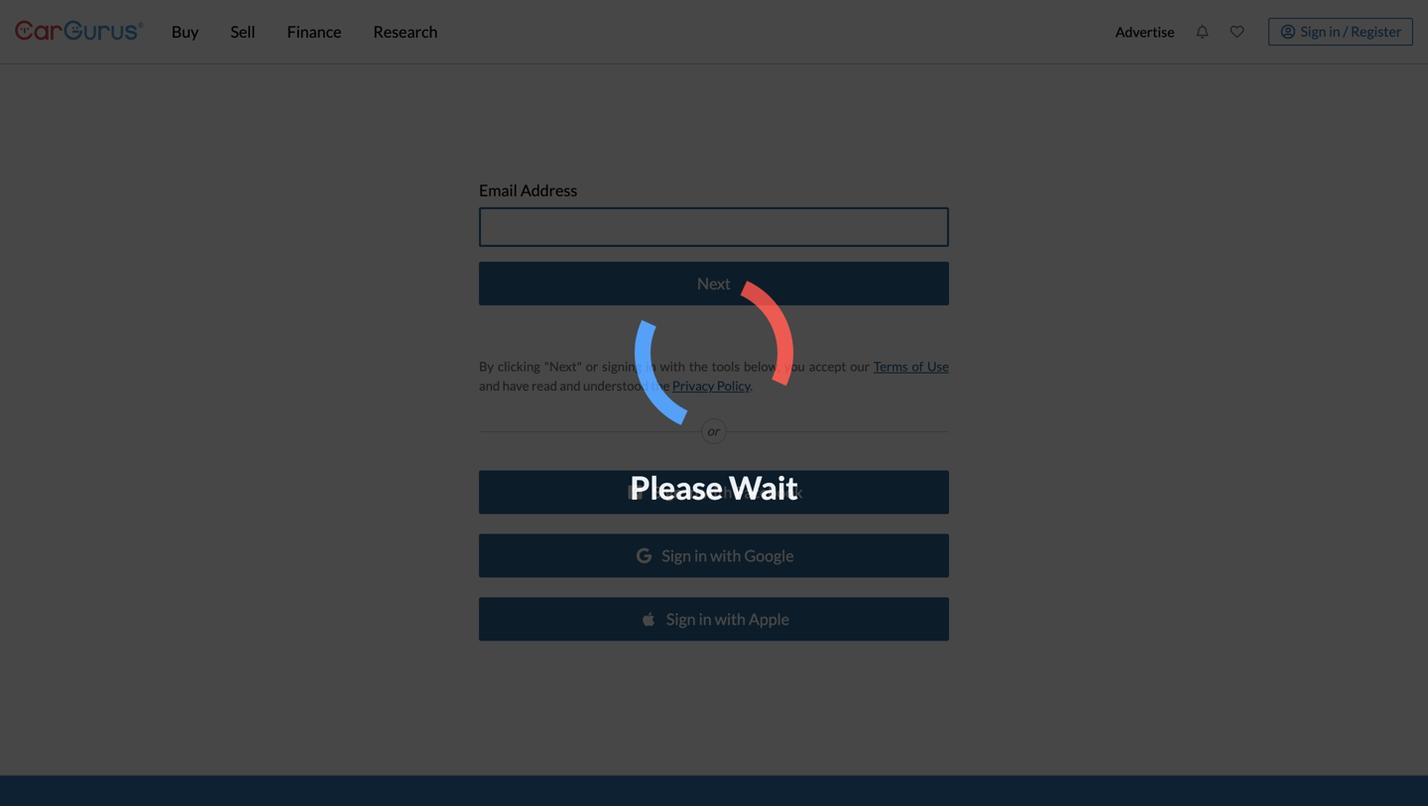 Task type: describe. For each thing, give the bounding box(es) containing it.
below,
[[744, 359, 781, 375]]

by
[[479, 359, 494, 375]]

in for sign in with google
[[695, 546, 708, 566]]

cargurus logo homepage link image
[[15, 3, 144, 60]]

facebook
[[736, 483, 803, 502]]

or
[[586, 359, 599, 375]]

advertise
[[1116, 23, 1175, 40]]

2 and from the left
[[560, 378, 581, 394]]

have
[[503, 378, 529, 394]]

menu containing sign in / register
[[1106, 4, 1414, 60]]

apple
[[749, 610, 790, 629]]

with for apple
[[715, 610, 746, 629]]

accept
[[809, 359, 847, 375]]

sign in with google
[[662, 546, 795, 566]]

sign in / register menu item
[[1255, 18, 1414, 46]]

cargurus logo homepage link link
[[15, 3, 144, 60]]

use
[[928, 359, 950, 375]]

with for facebook
[[702, 483, 733, 502]]

sign in with apple
[[667, 610, 790, 629]]

terms
[[874, 359, 909, 375]]

signing
[[602, 359, 642, 375]]

facebook square image
[[626, 485, 645, 501]]

please wait
[[630, 469, 799, 507]]

you
[[785, 359, 806, 375]]

terms of use link
[[874, 359, 950, 375]]

our
[[851, 359, 870, 375]]

sign for sign in with facebook
[[653, 483, 683, 502]]

0 vertical spatial the
[[690, 359, 708, 375]]

read
[[532, 378, 558, 394]]

saved cars image
[[1231, 25, 1245, 39]]

in for sign in / register
[[1330, 23, 1341, 39]]

of
[[912, 359, 924, 375]]

user icon image
[[1281, 24, 1296, 39]]

in inside by clicking "next" or signing in with the tools below, you accept our terms of use and have read and understood the privacy policy .
[[646, 359, 657, 375]]

sign in with apple button
[[479, 598, 950, 642]]



Task type: locate. For each thing, give the bounding box(es) containing it.
sign for sign in with apple
[[667, 610, 696, 629]]

and down by
[[479, 378, 500, 394]]

with inside by clicking "next" or signing in with the tools below, you accept our terms of use and have read and understood the privacy policy .
[[660, 359, 686, 375]]

in right apple image
[[699, 610, 712, 629]]

in inside menu item
[[1330, 23, 1341, 39]]

sign right user icon
[[1301, 23, 1327, 39]]

address
[[521, 181, 578, 200]]

email address
[[479, 181, 578, 200]]

Email Address text field
[[479, 207, 950, 247]]

wait
[[729, 469, 799, 507]]

1 and from the left
[[479, 378, 500, 394]]

.
[[751, 378, 753, 394]]

/
[[1344, 23, 1349, 39]]

in
[[1330, 23, 1341, 39], [646, 359, 657, 375], [686, 483, 699, 502], [695, 546, 708, 566], [699, 610, 712, 629]]

in right facebook square image
[[686, 483, 699, 502]]

and down "next"
[[560, 378, 581, 394]]

sign in with facebook
[[653, 483, 803, 502]]

google
[[745, 546, 795, 566]]

clicking
[[498, 359, 541, 375]]

google image
[[634, 548, 654, 564]]

menu bar
[[144, 0, 1106, 64]]

understood
[[584, 378, 649, 394]]

in right google icon
[[695, 546, 708, 566]]

sign for sign in / register
[[1301, 23, 1327, 39]]

with
[[660, 359, 686, 375], [702, 483, 733, 502], [711, 546, 742, 566], [715, 610, 746, 629]]

in right signing
[[646, 359, 657, 375]]

sign in with google button
[[479, 534, 950, 578]]

sign
[[1301, 23, 1327, 39], [653, 483, 683, 502], [662, 546, 692, 566], [667, 610, 696, 629]]

1 horizontal spatial the
[[690, 359, 708, 375]]

and
[[479, 378, 500, 394], [560, 378, 581, 394]]

email
[[479, 181, 518, 200]]

please
[[630, 469, 723, 507]]

apple image
[[639, 612, 659, 628]]

by clicking "next" or signing in with the tools below, you accept our terms of use and have read and understood the privacy policy .
[[479, 359, 950, 394]]

privacy policy link
[[673, 378, 751, 394]]

advertise link
[[1106, 4, 1186, 60]]

sign in / register
[[1301, 23, 1403, 39]]

next
[[698, 274, 731, 293]]

tools
[[712, 359, 740, 375]]

sign in with facebook button
[[479, 471, 950, 515]]

sign right apple image
[[667, 610, 696, 629]]

privacy
[[673, 378, 715, 394]]

next button
[[479, 262, 950, 306]]

the left privacy
[[651, 378, 670, 394]]

in for sign in with apple
[[699, 610, 712, 629]]

1 vertical spatial the
[[651, 378, 670, 394]]

in for sign in with facebook
[[686, 483, 699, 502]]

1 horizontal spatial and
[[560, 378, 581, 394]]

menu
[[1106, 4, 1414, 60]]

0 horizontal spatial the
[[651, 378, 670, 394]]

register
[[1352, 23, 1403, 39]]

the
[[690, 359, 708, 375], [651, 378, 670, 394]]

sign right facebook square image
[[653, 483, 683, 502]]

0 horizontal spatial and
[[479, 378, 500, 394]]

in left /
[[1330, 23, 1341, 39]]

sign right google icon
[[662, 546, 692, 566]]

sign for sign in with google
[[662, 546, 692, 566]]

policy
[[717, 378, 751, 394]]

sign in / register link
[[1269, 18, 1414, 46]]

with for google
[[711, 546, 742, 566]]

the up privacy
[[690, 359, 708, 375]]

"next"
[[545, 359, 582, 375]]

sign inside menu item
[[1301, 23, 1327, 39]]



Task type: vqa. For each thing, say whether or not it's contained in the screenshot.
(Clear) button
no



